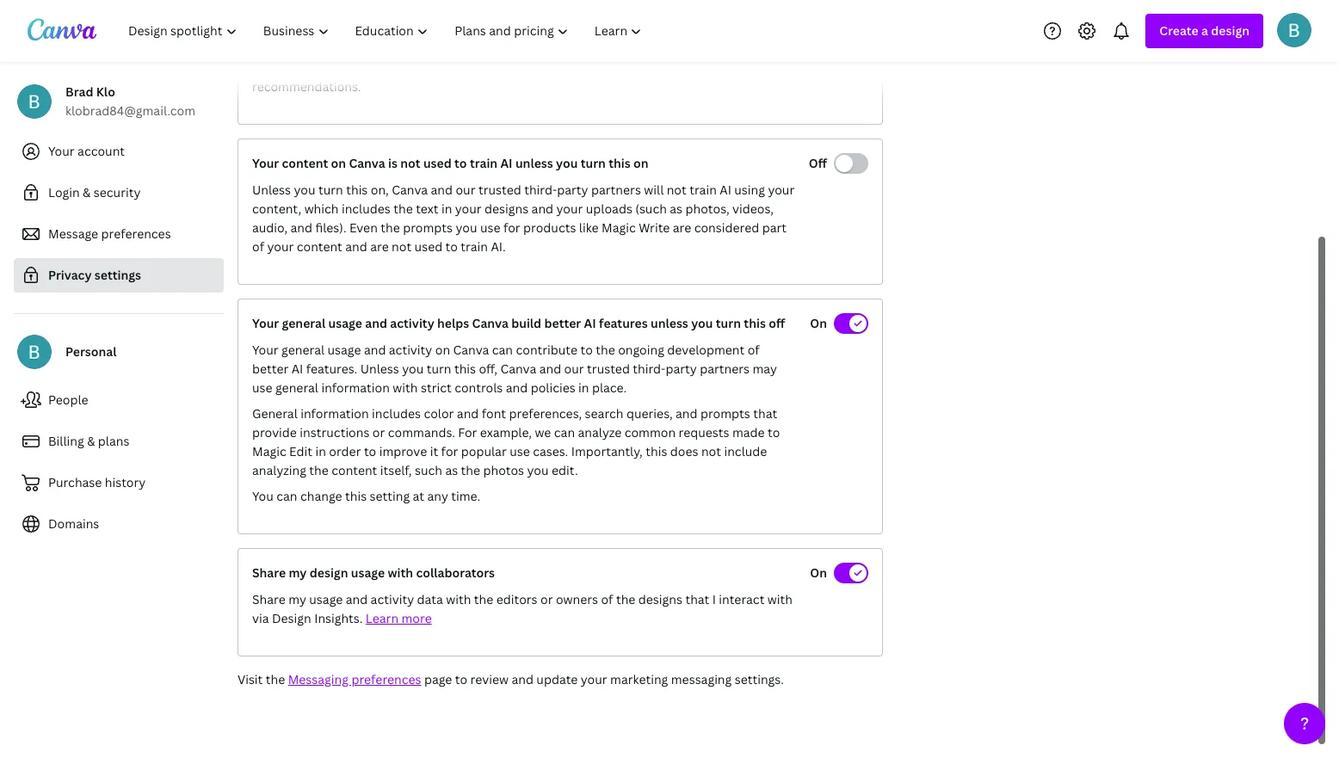 Task type: vqa. For each thing, say whether or not it's contained in the screenshot.
news on the bottom right
no



Task type: locate. For each thing, give the bounding box(es) containing it.
0 horizontal spatial or
[[373, 424, 385, 441]]

our down your content on canva is not used to train ai unless you turn this on
[[456, 182, 476, 198]]

for right it
[[441, 443, 458, 460]]

your for your content on canva is not used to train ai unless you turn this on
[[252, 155, 279, 171]]

providers
[[286, 59, 342, 76]]

used right is
[[423, 155, 452, 171]]

trusted up 'place.'
[[587, 361, 630, 377]]

at
[[413, 488, 424, 504]]

message preferences link
[[14, 217, 224, 251]]

use inside your general usage and activity on canva can contribute to the ongoing development of better ai features. unless you turn this off, canva and our trusted third-party partners may use general information with strict controls and policies in place.
[[252, 380, 272, 396]]

0 vertical spatial designs
[[485, 201, 529, 217]]

for
[[503, 219, 520, 236], [441, 443, 458, 460]]

1 vertical spatial activity
[[389, 342, 432, 358]]

prompts inside unless you turn this on, canva and our trusted third-party partners will not train ai using your content, which includes the text in your designs and your uploads (such as photos, videos, audio, and files). even the prompts you use for products like magic write are considered part of your content and are not used to train ai.
[[403, 219, 453, 236]]

on for your general usage and activity helps canva build better ai features unless you turn this off
[[810, 315, 827, 331]]

change
[[300, 488, 342, 504]]

magic
[[602, 219, 636, 236], [252, 443, 286, 460]]

design for my
[[310, 565, 348, 581]]

train up photos,
[[690, 182, 717, 198]]

on up will
[[634, 155, 649, 171]]

can down profile
[[400, 59, 421, 76]]

considered
[[694, 219, 759, 236]]

i
[[712, 591, 716, 608]]

0 horizontal spatial for
[[441, 443, 458, 460]]

prompts down text
[[403, 219, 453, 236]]

2 horizontal spatial in
[[578, 380, 589, 396]]

additional
[[520, 40, 579, 57]]

the up change
[[309, 462, 329, 479]]

1 share from the top
[[252, 565, 286, 581]]

2 horizontal spatial use
[[510, 443, 530, 460]]

1 horizontal spatial a
[[1202, 22, 1208, 39]]

0 vertical spatial design
[[1211, 22, 1250, 39]]

0 vertical spatial partners
[[591, 182, 641, 198]]

1 vertical spatial our
[[564, 361, 584, 377]]

1 horizontal spatial party
[[557, 182, 588, 198]]

visit the messaging preferences page to review and update your marketing messaging settings.
[[238, 671, 784, 688]]

me up 'tailored'
[[691, 40, 709, 57]]

party
[[252, 59, 283, 76], [557, 182, 588, 198], [666, 361, 697, 377]]

features
[[599, 315, 648, 331]]

0 vertical spatial &
[[83, 184, 91, 201]]

personalized
[[519, 59, 593, 76]]

0 horizontal spatial design
[[310, 565, 348, 581]]

1 horizontal spatial me
[[691, 40, 709, 57]]

photos,
[[686, 201, 730, 217]]

the down 'features'
[[596, 342, 615, 358]]

font
[[482, 405, 506, 422]]

part
[[762, 219, 787, 236]]

information
[[582, 40, 650, 57], [321, 380, 390, 396], [301, 405, 369, 422]]

1 vertical spatial more
[[402, 610, 432, 627]]

general
[[252, 405, 298, 422]]

a down collecting
[[476, 59, 483, 76]]

turn inside unless you turn this on, canva and our trusted third-party partners will not train ai using your content, which includes the text in your designs and your uploads (such as photos, videos, audio, and files). even the prompts you use for products like magic write are considered part of your content and are not used to train ai.
[[318, 182, 343, 198]]

usage inside share my usage and activity data with the editors or owners of the designs that i interact with via design insights.
[[309, 591, 343, 608]]

this inside your general usage and activity on canva can contribute to the ongoing development of better ai features. unless you turn this off, canva and our trusted third-party partners may use general information with strict controls and policies in place.
[[454, 361, 476, 377]]

0 horizontal spatial of
[[252, 238, 264, 255]]

1 vertical spatial use
[[252, 380, 272, 396]]

2 share from the top
[[252, 591, 286, 608]]

usage for helps
[[328, 315, 362, 331]]

2 vertical spatial in
[[315, 443, 326, 460]]

use down example,
[[510, 443, 530, 460]]

0 vertical spatial unless
[[516, 155, 553, 171]]

2 vertical spatial party
[[666, 361, 697, 377]]

personal
[[65, 343, 117, 360]]

activity inside your general usage and activity on canva can contribute to the ongoing development of better ai features. unless you turn this off, canva and our trusted third-party partners may use general information with strict controls and policies in place.
[[389, 342, 432, 358]]

ai left using
[[720, 182, 731, 198]]

2 vertical spatial general
[[275, 380, 318, 396]]

in inside general information includes color and font preferences, search queries, and prompts that provide instructions or commands. for example, we can analyze common requests made to magic edit in order to improve it for popular use cases. importantly, this does not include analyzing the content itself, such as the photos you edit.
[[315, 443, 326, 460]]

1 vertical spatial information
[[321, 380, 390, 396]]

files).
[[315, 219, 346, 236]]

canva left is
[[349, 155, 385, 171]]

used down text
[[415, 238, 443, 255]]

place.
[[592, 380, 627, 396]]

your for your account
[[48, 143, 75, 159]]

general
[[282, 315, 326, 331], [282, 342, 325, 358], [275, 380, 318, 396]]

billing
[[48, 433, 84, 449]]

popular
[[461, 443, 507, 460]]

you up development
[[691, 315, 713, 331]]

offer
[[424, 59, 452, 76]]

can right we
[[554, 424, 575, 441]]

of
[[252, 238, 264, 255], [748, 342, 760, 358], [601, 591, 613, 608]]

0 horizontal spatial on
[[331, 155, 346, 171]]

content down files).
[[297, 238, 342, 255]]

you inside your general usage and activity on canva can contribute to the ongoing development of better ai features. unless you turn this off, canva and our trusted third-party partners may use general information with strict controls and policies in place.
[[402, 361, 424, 377]]

designs inside share my usage and activity data with the editors or owners of the designs that i interact with via design insights.
[[638, 591, 683, 608]]

design right create
[[1211, 22, 1250, 39]]

1 vertical spatial me
[[455, 59, 473, 76]]

my inside share my usage and activity data with the editors or owners of the designs that i interact with via design insights.
[[288, 591, 306, 608]]

2 vertical spatial of
[[601, 591, 613, 608]]

usage for data
[[309, 591, 343, 608]]

this inside unless you turn this on, canva and our trusted third-party partners will not train ai using your content, which includes the text in your designs and your uploads (such as photos, videos, audio, and files). even the prompts you use for products like magic write are considered part of your content and are not used to train ai.
[[346, 182, 368, 198]]

can up off,
[[492, 342, 513, 358]]

profile
[[402, 40, 440, 57]]

magic inside general information includes color and font preferences, search queries, and prompts that provide instructions or commands. for example, we can analyze common requests made to magic edit in order to improve it for popular use cases. importantly, this does not include analyzing the content itself, such as the photos you edit.
[[252, 443, 286, 460]]

0 vertical spatial general
[[282, 315, 326, 331]]

0 vertical spatial better
[[544, 315, 581, 331]]

0 horizontal spatial use
[[252, 380, 272, 396]]

not right will
[[667, 182, 687, 198]]

more down data
[[402, 610, 432, 627]]

our up policies
[[564, 361, 584, 377]]

activity for data
[[371, 591, 414, 608]]

designs
[[485, 201, 529, 217], [638, 591, 683, 608]]

your for your general usage and activity on canva can contribute to the ongoing development of better ai features. unless you turn this off, canva and our trusted third-party partners may use general information with strict controls and policies in place.
[[252, 342, 279, 358]]

to
[[326, 40, 338, 57], [455, 155, 467, 171], [446, 238, 458, 255], [581, 342, 593, 358], [768, 424, 780, 441], [364, 443, 376, 460], [455, 671, 468, 688]]

1 horizontal spatial prompts
[[701, 405, 750, 422]]

1 vertical spatial better
[[252, 361, 289, 377]]

0 horizontal spatial are
[[370, 238, 389, 255]]

magic down uploads
[[602, 219, 636, 236]]

as right such
[[445, 462, 458, 479]]

turn up the which
[[318, 182, 343, 198]]

as right (such
[[670, 201, 683, 217]]

2 horizontal spatial third-
[[742, 40, 775, 57]]

information up instructions
[[301, 405, 369, 422]]

1 horizontal spatial unless
[[360, 361, 399, 377]]

1 horizontal spatial third-
[[633, 361, 666, 377]]

1 horizontal spatial in
[[441, 201, 452, 217]]

brad klo klobrad84@gmail.com
[[65, 83, 195, 119]]

a
[[1202, 22, 1208, 39], [476, 59, 483, 76]]

use up the general
[[252, 380, 272, 396]]

canva
[[287, 40, 323, 57], [361, 59, 397, 76], [349, 155, 385, 171], [392, 182, 428, 198], [472, 315, 509, 331], [453, 342, 489, 358], [500, 361, 536, 377]]

1 vertical spatial prompts
[[701, 405, 750, 422]]

1 vertical spatial third-
[[524, 182, 557, 198]]

0 vertical spatial unless
[[252, 182, 291, 198]]

1 horizontal spatial our
[[564, 361, 584, 377]]

0 vertical spatial more
[[486, 59, 516, 76]]

includes up even
[[342, 201, 391, 217]]

you inside general information includes color and font preferences, search queries, and prompts that provide instructions or commands. for example, we can analyze common requests made to magic edit in order to improve it for popular use cases. importantly, this does not include analyzing the content itself, such as the photos you edit.
[[527, 462, 549, 479]]

information inside the allow canva to enrich my profile by collecting additional information about me from third- party providers so canva can offer me a more personalized experience and tailored recommendations.
[[582, 40, 650, 57]]

designs up ai.
[[485, 201, 529, 217]]

allow canva to enrich my profile by collecting additional information about me from third- party providers so canva can offer me a more personalized experience and tailored recommendations.
[[252, 40, 775, 95]]

0 vertical spatial our
[[456, 182, 476, 198]]

1 horizontal spatial preferences
[[352, 671, 421, 688]]

party inside your general usage and activity on canva can contribute to the ongoing development of better ai features. unless you turn this off, canva and our trusted third-party partners may use general information with strict controls and policies in place.
[[666, 361, 697, 377]]

to inside unless you turn this on, canva and our trusted third-party partners will not train ai using your content, which includes the text in your designs and your uploads (such as photos, videos, audio, and files). even the prompts you use for products like magic write are considered part of your content and are not used to train ai.
[[446, 238, 458, 255]]

better
[[544, 315, 581, 331], [252, 361, 289, 377]]

0 vertical spatial my
[[381, 40, 399, 57]]

so
[[345, 59, 359, 76]]

party down development
[[666, 361, 697, 377]]

me down by
[[455, 59, 473, 76]]

0 horizontal spatial prompts
[[403, 219, 453, 236]]

to right contribute
[[581, 342, 593, 358]]

activity up learn more
[[371, 591, 414, 608]]

& right the login
[[83, 184, 91, 201]]

interact
[[719, 591, 765, 608]]

2 horizontal spatial of
[[748, 342, 760, 358]]

time.
[[451, 488, 480, 504]]

turn up strict
[[427, 361, 451, 377]]

unless
[[516, 155, 553, 171], [651, 315, 688, 331]]

on inside your general usage and activity on canva can contribute to the ongoing development of better ai features. unless you turn this off, canva and our trusted third-party partners may use general information with strict controls and policies in place.
[[435, 342, 450, 358]]

share inside share my usage and activity data with the editors or owners of the designs that i interact with via design insights.
[[252, 591, 286, 608]]

your right update
[[581, 671, 607, 688]]

0 vertical spatial third-
[[742, 40, 775, 57]]

unless inside unless you turn this on, canva and our trusted third-party partners will not train ai using your content, which includes the text in your designs and your uploads (such as photos, videos, audio, and files). even the prompts you use for products like magic write are considered part of your content and are not used to train ai.
[[252, 182, 291, 198]]

0 horizontal spatial unless
[[252, 182, 291, 198]]

my
[[381, 40, 399, 57], [289, 565, 307, 581], [288, 591, 306, 608]]

use inside general information includes color and font preferences, search queries, and prompts that provide instructions or commands. for example, we can analyze common requests made to magic edit in order to improve it for popular use cases. importantly, this does not include analyzing the content itself, such as the photos you edit.
[[510, 443, 530, 460]]

with
[[393, 380, 418, 396], [388, 565, 413, 581], [446, 591, 471, 608], [768, 591, 793, 608]]

canva down enrich in the top of the page
[[361, 59, 397, 76]]

1 horizontal spatial more
[[486, 59, 516, 76]]

0 vertical spatial that
[[753, 405, 777, 422]]

partners inside unless you turn this on, canva and our trusted third-party partners will not train ai using your content, which includes the text in your designs and your uploads (such as photos, videos, audio, and files). even the prompts you use for products like magic write are considered part of your content and are not used to train ai.
[[591, 182, 641, 198]]

this down common
[[646, 443, 667, 460]]

order
[[329, 443, 361, 460]]

1 vertical spatial design
[[310, 565, 348, 581]]

in
[[441, 201, 452, 217], [578, 380, 589, 396], [315, 443, 326, 460]]

1 horizontal spatial or
[[541, 591, 553, 608]]

our inside unless you turn this on, canva and our trusted third-party partners will not train ai using your content, which includes the text in your designs and your uploads (such as photos, videos, audio, and files). even the prompts you use for products like magic write are considered part of your content and are not used to train ai.
[[456, 182, 476, 198]]

the down popular
[[461, 462, 480, 479]]

that left i
[[685, 591, 709, 608]]

0 horizontal spatial trusted
[[478, 182, 521, 198]]

1 vertical spatial on
[[810, 565, 827, 581]]

0 vertical spatial are
[[673, 219, 691, 236]]

to left ai.
[[446, 238, 458, 255]]

0 vertical spatial me
[[691, 40, 709, 57]]

allow
[[252, 40, 284, 57]]

marketing
[[610, 671, 668, 688]]

1 vertical spatial includes
[[372, 405, 421, 422]]

to inside your general usage and activity on canva can contribute to the ongoing development of better ai features. unless you turn this off, canva and our trusted third-party partners may use general information with strict controls and policies in place.
[[581, 342, 593, 358]]

can right you
[[277, 488, 297, 504]]

design for a
[[1211, 22, 1250, 39]]

includes inside unless you turn this on, canva and our trusted third-party partners will not train ai using your content, which includes the text in your designs and your uploads (such as photos, videos, audio, and files). even the prompts you use for products like magic write are considered part of your content and are not used to train ai.
[[342, 201, 391, 217]]

design inside create a design dropdown button
[[1211, 22, 1250, 39]]

on down helps
[[435, 342, 450, 358]]

ai inside unless you turn this on, canva and our trusted third-party partners will not train ai using your content, which includes the text in your designs and your uploads (such as photos, videos, audio, and files). even the prompts you use for products like magic write are considered part of your content and are not used to train ai.
[[720, 182, 731, 198]]

prompts
[[403, 219, 453, 236], [701, 405, 750, 422]]

a right create
[[1202, 22, 1208, 39]]

to inside the allow canva to enrich my profile by collecting additional information about me from third- party providers so canva can offer me a more personalized experience and tailored recommendations.
[[326, 40, 338, 57]]

third- up products
[[524, 182, 557, 198]]

1 vertical spatial are
[[370, 238, 389, 255]]

turn inside your general usage and activity on canva can contribute to the ongoing development of better ai features. unless you turn this off, canva and our trusted third-party partners may use general information with strict controls and policies in place.
[[427, 361, 451, 377]]

1 vertical spatial in
[[578, 380, 589, 396]]

edit
[[289, 443, 312, 460]]

canva inside unless you turn this on, canva and our trusted third-party partners will not train ai using your content, which includes the text in your designs and your uploads (such as photos, videos, audio, and files). even the prompts you use for products like magic write are considered part of your content and are not used to train ai.
[[392, 182, 428, 198]]

preferences down login & security link
[[101, 226, 171, 242]]

1 vertical spatial used
[[415, 238, 443, 255]]

0 vertical spatial a
[[1202, 22, 1208, 39]]

not down requests
[[701, 443, 721, 460]]

prompts up requests
[[701, 405, 750, 422]]

trusted down your content on canva is not used to train ai unless you turn this on
[[478, 182, 521, 198]]

of right owners at the left bottom of page
[[601, 591, 613, 608]]

more
[[486, 59, 516, 76], [402, 610, 432, 627]]

or right editors on the bottom left of the page
[[541, 591, 553, 608]]

brad klo image
[[1277, 12, 1312, 47]]

not
[[400, 155, 421, 171], [667, 182, 687, 198], [392, 238, 412, 255], [701, 443, 721, 460]]

to up providers
[[326, 40, 338, 57]]

2 on from the top
[[810, 565, 827, 581]]

ai up unless you turn this on, canva and our trusted third-party partners will not train ai using your content, which includes the text in your designs and your uploads (such as photos, videos, audio, and files). even the prompts you use for products like magic write are considered part of your content and are not used to train ai.
[[500, 155, 513, 171]]

0 vertical spatial for
[[503, 219, 520, 236]]

0 horizontal spatial designs
[[485, 201, 529, 217]]

account
[[78, 143, 125, 159]]

for inside general information includes color and font preferences, search queries, and prompts that provide instructions or commands. for example, we can analyze common requests made to magic edit in order to improve it for popular use cases. importantly, this does not include analyzing the content itself, such as the photos you edit.
[[441, 443, 458, 460]]

ai.
[[491, 238, 506, 255]]

this up uploads
[[609, 155, 631, 171]]

domains
[[48, 516, 99, 532]]

0 horizontal spatial partners
[[591, 182, 641, 198]]

used inside unless you turn this on, canva and our trusted third-party partners will not train ai using your content, which includes the text in your designs and your uploads (such as photos, videos, audio, and files). even the prompts you use for products like magic write are considered part of your content and are not used to train ai.
[[415, 238, 443, 255]]

better up contribute
[[544, 315, 581, 331]]

review
[[470, 671, 509, 688]]

2 vertical spatial content
[[332, 462, 377, 479]]

can inside your general usage and activity on canva can contribute to the ongoing development of better ai features. unless you turn this off, canva and our trusted third-party partners may use general information with strict controls and policies in place.
[[492, 342, 513, 358]]

activity up strict
[[389, 342, 432, 358]]

more down collecting
[[486, 59, 516, 76]]

1 horizontal spatial as
[[670, 201, 683, 217]]

party up uploads
[[557, 182, 588, 198]]

ai inside your general usage and activity on canva can contribute to the ongoing development of better ai features. unless you turn this off, canva and our trusted third-party partners may use general information with strict controls and policies in place.
[[292, 361, 303, 377]]

includes up commands.
[[372, 405, 421, 422]]

on for share my design usage with collaborators
[[810, 565, 827, 581]]

usage for on
[[327, 342, 361, 358]]

update
[[537, 671, 578, 688]]

are down even
[[370, 238, 389, 255]]

third- down ongoing at the left of page
[[633, 361, 666, 377]]

2 horizontal spatial party
[[666, 361, 697, 377]]

this left off in the top of the page
[[744, 315, 766, 331]]

off
[[809, 155, 827, 171]]

0 vertical spatial party
[[252, 59, 283, 76]]

your inside your general usage and activity on canva can contribute to the ongoing development of better ai features. unless you turn this off, canva and our trusted third-party partners may use general information with strict controls and policies in place.
[[252, 342, 279, 358]]

& for login
[[83, 184, 91, 201]]

preferences
[[101, 226, 171, 242], [352, 671, 421, 688]]

messaging
[[288, 671, 349, 688]]

0 horizontal spatial third-
[[524, 182, 557, 198]]

you can change this setting at any time.
[[252, 488, 480, 504]]

1 vertical spatial &
[[87, 433, 95, 449]]

preferences,
[[509, 405, 582, 422]]

content inside unless you turn this on, canva and our trusted third-party partners will not train ai using your content, which includes the text in your designs and your uploads (such as photos, videos, audio, and files). even the prompts you use for products like magic write are considered part of your content and are not used to train ai.
[[297, 238, 342, 255]]

0 vertical spatial train
[[470, 155, 498, 171]]

unless up content, at the left top of page
[[252, 182, 291, 198]]

unless right features.
[[360, 361, 399, 377]]

0 vertical spatial on
[[810, 315, 827, 331]]

activity inside share my usage and activity data with the editors or owners of the designs that i interact with via design insights.
[[371, 591, 414, 608]]

partners up uploads
[[591, 182, 641, 198]]

share for share my design usage with collaborators
[[252, 565, 286, 581]]

canva up text
[[392, 182, 428, 198]]

0 horizontal spatial our
[[456, 182, 476, 198]]

third-
[[742, 40, 775, 57], [524, 182, 557, 198], [633, 361, 666, 377]]

1 horizontal spatial magic
[[602, 219, 636, 236]]

includes
[[342, 201, 391, 217], [372, 405, 421, 422]]

or inside general information includes color and font preferences, search queries, and prompts that provide instructions or commands. for example, we can analyze common requests made to magic edit in order to improve it for popular use cases. importantly, this does not include analyzing the content itself, such as the photos you edit.
[[373, 424, 385, 441]]

0 horizontal spatial as
[[445, 462, 458, 479]]

1 vertical spatial designs
[[638, 591, 683, 608]]

1 horizontal spatial partners
[[700, 361, 750, 377]]

2 vertical spatial information
[[301, 405, 369, 422]]

development
[[667, 342, 745, 358]]

1 horizontal spatial are
[[673, 219, 691, 236]]

trusted inside unless you turn this on, canva and our trusted third-party partners will not train ai using your content, which includes the text in your designs and your uploads (such as photos, videos, audio, and files). even the prompts you use for products like magic write are considered part of your content and are not used to train ai.
[[478, 182, 521, 198]]

1 horizontal spatial of
[[601, 591, 613, 608]]

magic down provide
[[252, 443, 286, 460]]

0 horizontal spatial in
[[315, 443, 326, 460]]

1 vertical spatial a
[[476, 59, 483, 76]]

of down audio, on the left top of the page
[[252, 238, 264, 255]]

on up the which
[[331, 155, 346, 171]]

cases.
[[533, 443, 568, 460]]

0 vertical spatial as
[[670, 201, 683, 217]]

1 vertical spatial trusted
[[587, 361, 630, 377]]

0 vertical spatial activity
[[390, 315, 434, 331]]

1 vertical spatial general
[[282, 342, 325, 358]]

1 vertical spatial train
[[690, 182, 717, 198]]

2 horizontal spatial on
[[634, 155, 649, 171]]

usage inside your general usage and activity on canva can contribute to the ongoing development of better ai features. unless you turn this off, canva and our trusted third-party partners may use general information with strict controls and policies in place.
[[327, 342, 361, 358]]

magic inside unless you turn this on, canva and our trusted third-party partners will not train ai using your content, which includes the text in your designs and your uploads (such as photos, videos, audio, and files). even the prompts you use for products like magic write are considered part of your content and are not used to train ai.
[[602, 219, 636, 236]]

1 on from the top
[[810, 315, 827, 331]]

the
[[394, 201, 413, 217], [381, 219, 400, 236], [596, 342, 615, 358], [309, 462, 329, 479], [461, 462, 480, 479], [474, 591, 493, 608], [616, 591, 636, 608], [266, 671, 285, 688]]

unless
[[252, 182, 291, 198], [360, 361, 399, 377]]

your
[[768, 182, 795, 198], [455, 201, 482, 217], [556, 201, 583, 217], [267, 238, 294, 255], [581, 671, 607, 688]]

you down cases. at the bottom left of the page
[[527, 462, 549, 479]]

1 vertical spatial of
[[748, 342, 760, 358]]

party down the allow
[[252, 59, 283, 76]]

train up unless you turn this on, canva and our trusted third-party partners will not train ai using your content, which includes the text in your designs and your uploads (such as photos, videos, audio, and files). even the prompts you use for products like magic write are considered part of your content and are not used to train ai.
[[470, 155, 498, 171]]

edit.
[[552, 462, 578, 479]]

1 vertical spatial preferences
[[352, 671, 421, 688]]

design up the insights.
[[310, 565, 348, 581]]

unless inside your general usage and activity on canva can contribute to the ongoing development of better ai features. unless you turn this off, canva and our trusted third-party partners may use general information with strict controls and policies in place.
[[360, 361, 399, 377]]

controls
[[455, 380, 503, 396]]

information inside your general usage and activity on canva can contribute to the ongoing development of better ai features. unless you turn this off, canva and our trusted third-party partners may use general information with strict controls and policies in place.
[[321, 380, 390, 396]]

purchase
[[48, 474, 102, 491]]

purchase history
[[48, 474, 146, 491]]

party inside unless you turn this on, canva and our trusted third-party partners will not train ai using your content, which includes the text in your designs and your uploads (such as photos, videos, audio, and files). even the prompts you use for products like magic write are considered part of your content and are not used to train ai.
[[557, 182, 588, 198]]

in right edit
[[315, 443, 326, 460]]

ai left 'features'
[[584, 315, 596, 331]]

1 horizontal spatial on
[[435, 342, 450, 358]]

brad
[[65, 83, 93, 100]]

content inside general information includes color and font preferences, search queries, and prompts that provide instructions or commands. for example, we can analyze common requests made to magic edit in order to improve it for popular use cases. importantly, this does not include analyzing the content itself, such as the photos you edit.
[[332, 462, 377, 479]]

trusted inside your general usage and activity on canva can contribute to the ongoing development of better ai features. unless you turn this off, canva and our trusted third-party partners may use general information with strict controls and policies in place.
[[587, 361, 630, 377]]

1 horizontal spatial for
[[503, 219, 520, 236]]

unless up unless you turn this on, canva and our trusted third-party partners will not train ai using your content, which includes the text in your designs and your uploads (such as photos, videos, audio, and files). even the prompts you use for products like magic write are considered part of your content and are not used to train ai.
[[516, 155, 553, 171]]

contribute
[[516, 342, 578, 358]]

content down order on the bottom of page
[[332, 462, 377, 479]]

0 vertical spatial information
[[582, 40, 650, 57]]

0 horizontal spatial preferences
[[101, 226, 171, 242]]

turn
[[581, 155, 606, 171], [318, 182, 343, 198], [716, 315, 741, 331], [427, 361, 451, 377]]

ai
[[500, 155, 513, 171], [720, 182, 731, 198], [584, 315, 596, 331], [292, 361, 303, 377]]

share
[[252, 565, 286, 581], [252, 591, 286, 608]]

on
[[331, 155, 346, 171], [634, 155, 649, 171], [435, 342, 450, 358]]

used
[[423, 155, 452, 171], [415, 238, 443, 255]]

1 horizontal spatial trusted
[[587, 361, 630, 377]]

your general usage and activity helps canva build better ai features unless you turn this off
[[252, 315, 785, 331]]

such
[[415, 462, 442, 479]]



Task type: describe. For each thing, give the bounding box(es) containing it.
common
[[625, 424, 676, 441]]

turn up development
[[716, 315, 741, 331]]

insights.
[[314, 610, 363, 627]]

page
[[424, 671, 452, 688]]

canva left build
[[472, 315, 509, 331]]

2 vertical spatial train
[[461, 238, 488, 255]]

canva up off,
[[453, 342, 489, 358]]

0 horizontal spatial more
[[402, 610, 432, 627]]

not inside general information includes color and font preferences, search queries, and prompts that provide instructions or commands. for example, we can analyze common requests made to magic edit in order to improve it for popular use cases. importantly, this does not include analyzing the content itself, such as the photos you edit.
[[701, 443, 721, 460]]

my for usage
[[288, 591, 306, 608]]

policies
[[531, 380, 576, 396]]

general information includes color and font preferences, search queries, and prompts that provide instructions or commands. for example, we can analyze common requests made to magic edit in order to improve it for popular use cases. importantly, this does not include analyzing the content itself, such as the photos you edit.
[[252, 405, 780, 479]]

your up like
[[556, 201, 583, 217]]

even
[[349, 219, 378, 236]]

can inside the allow canva to enrich my profile by collecting additional information about me from third- party providers so canva can offer me a more personalized experience and tailored recommendations.
[[400, 59, 421, 76]]

not down is
[[392, 238, 412, 255]]

my inside the allow canva to enrich my profile by collecting additional information about me from third- party providers so canva can offer me a more personalized experience and tailored recommendations.
[[381, 40, 399, 57]]

in inside your general usage and activity on canva can contribute to the ongoing development of better ai features. unless you turn this off, canva and our trusted third-party partners may use general information with strict controls and policies in place.
[[578, 380, 589, 396]]

the left text
[[394, 201, 413, 217]]

you up products
[[556, 155, 578, 171]]

of inside your general usage and activity on canva can contribute to the ongoing development of better ai features. unless you turn this off, canva and our trusted third-party partners may use general information with strict controls and policies in place.
[[748, 342, 760, 358]]

message
[[48, 226, 98, 242]]

information inside general information includes color and font preferences, search queries, and prompts that provide instructions or commands. for example, we can analyze common requests made to magic edit in order to improve it for popular use cases. importantly, this does not include analyzing the content itself, such as the photos you edit.
[[301, 405, 369, 422]]

your right using
[[768, 182, 795, 198]]

my for design
[[289, 565, 307, 581]]

canva right off,
[[500, 361, 536, 377]]

example,
[[480, 424, 532, 441]]

history
[[105, 474, 146, 491]]

as inside unless you turn this on, canva and our trusted third-party partners will not train ai using your content, which includes the text in your designs and your uploads (such as photos, videos, audio, and files). even the prompts you use for products like magic write are considered part of your content and are not used to train ai.
[[670, 201, 683, 217]]

features.
[[306, 361, 357, 377]]

collecting
[[460, 40, 517, 57]]

& for billing
[[87, 433, 95, 449]]

or inside share my usage and activity data with the editors or owners of the designs that i interact with via design insights.
[[541, 591, 553, 608]]

with inside your general usage and activity on canva can contribute to the ongoing development of better ai features. unless you turn this off, canva and our trusted third-party partners may use general information with strict controls and policies in place.
[[393, 380, 418, 396]]

build
[[511, 315, 542, 331]]

login & security link
[[14, 176, 224, 210]]

via
[[252, 610, 269, 627]]

uploads
[[586, 201, 633, 217]]

photos
[[483, 462, 524, 479]]

general for your general usage and activity helps canva build better ai features unless you turn this off
[[282, 315, 326, 331]]

billing & plans
[[48, 433, 129, 449]]

privacy settings link
[[14, 258, 224, 293]]

your right text
[[455, 201, 482, 217]]

the right owners at the left bottom of page
[[616, 591, 636, 608]]

with up learn more
[[388, 565, 413, 581]]

includes inside general information includes color and font preferences, search queries, and prompts that provide instructions or commands. for example, we can analyze common requests made to magic edit in order to improve it for popular use cases. importantly, this does not include analyzing the content itself, such as the photos you edit.
[[372, 405, 421, 422]]

0 vertical spatial preferences
[[101, 226, 171, 242]]

requests
[[679, 424, 729, 441]]

our inside your general usage and activity on canva can contribute to the ongoing development of better ai features. unless you turn this off, canva and our trusted third-party partners may use general information with strict controls and policies in place.
[[564, 361, 584, 377]]

activity for helps
[[390, 315, 434, 331]]

third- inside your general usage and activity on canva can contribute to the ongoing development of better ai features. unless you turn this off, canva and our trusted third-party partners may use general information with strict controls and policies in place.
[[633, 361, 666, 377]]

and inside the allow canva to enrich my profile by collecting additional information about me from third- party providers so canva can offer me a more personalized experience and tailored recommendations.
[[663, 59, 685, 76]]

audio,
[[252, 219, 288, 236]]

third- inside the allow canva to enrich my profile by collecting additional information about me from third- party providers so canva can offer me a more personalized experience and tailored recommendations.
[[742, 40, 775, 57]]

editors
[[496, 591, 538, 608]]

text
[[416, 201, 439, 217]]

strict
[[421, 380, 452, 396]]

use inside unless you turn this on, canva and our trusted third-party partners will not train ai using your content, which includes the text in your designs and your uploads (such as photos, videos, audio, and files). even the prompts you use for products like magic write are considered part of your content and are not used to train ai.
[[480, 219, 500, 236]]

like
[[579, 219, 599, 236]]

videos,
[[733, 201, 774, 217]]

your general usage and activity on canva can contribute to the ongoing development of better ai features. unless you turn this off, canva and our trusted third-party partners may use general information with strict controls and policies in place.
[[252, 342, 777, 396]]

this left setting
[[345, 488, 367, 504]]

this inside general information includes color and font preferences, search queries, and prompts that provide instructions or commands. for example, we can analyze common requests made to magic edit in order to improve it for popular use cases. importantly, this does not include analyzing the content itself, such as the photos you edit.
[[646, 443, 667, 460]]

settings
[[94, 267, 141, 283]]

to right order on the bottom of page
[[364, 443, 376, 460]]

party inside the allow canva to enrich my profile by collecting additional information about me from third- party providers so canva can offer me a more personalized experience and tailored recommendations.
[[252, 59, 283, 76]]

the right visit
[[266, 671, 285, 688]]

plans
[[98, 433, 129, 449]]

tailored
[[688, 59, 733, 76]]

you
[[252, 488, 274, 504]]

privacy settings
[[48, 267, 141, 283]]

klo
[[96, 83, 115, 100]]

to right is
[[455, 155, 467, 171]]

commands.
[[388, 424, 455, 441]]

learn more
[[366, 610, 432, 627]]

enrich
[[341, 40, 378, 57]]

top level navigation element
[[117, 14, 657, 48]]

0 vertical spatial used
[[423, 155, 452, 171]]

general for your general usage and activity on canva can contribute to the ongoing development of better ai features. unless you turn this off, canva and our trusted third-party partners may use general information with strict controls and policies in place.
[[282, 342, 325, 358]]

your account link
[[14, 134, 224, 169]]

the left editors on the bottom left of the page
[[474, 591, 493, 608]]

you down your content on canva is not used to train ai unless you turn this on
[[456, 219, 477, 236]]

we
[[535, 424, 551, 441]]

login & security
[[48, 184, 141, 201]]

collaborators
[[416, 565, 495, 581]]

your down audio, on the left top of the page
[[267, 238, 294, 255]]

people link
[[14, 383, 224, 417]]

messaging preferences link
[[288, 671, 421, 688]]

that inside general information includes color and font preferences, search queries, and prompts that provide instructions or commands. for example, we can analyze common requests made to magic edit in order to improve it for popular use cases. importantly, this does not include analyzing the content itself, such as the photos you edit.
[[753, 405, 777, 422]]

the inside your general usage and activity on canva can contribute to the ongoing development of better ai features. unless you turn this off, canva and our trusted third-party partners may use general information with strict controls and policies in place.
[[596, 342, 615, 358]]

message preferences
[[48, 226, 171, 242]]

to right made
[[768, 424, 780, 441]]

design
[[272, 610, 311, 627]]

helps
[[437, 315, 469, 331]]

your content on canva is not used to train ai unless you turn this on
[[252, 155, 649, 171]]

of inside share my usage and activity data with the editors or owners of the designs that i interact with via design insights.
[[601, 591, 613, 608]]

learn more link
[[366, 610, 432, 627]]

recommendations.
[[252, 78, 361, 95]]

canva up providers
[[287, 40, 323, 57]]

(such
[[635, 201, 667, 217]]

by
[[443, 40, 457, 57]]

turn up uploads
[[581, 155, 606, 171]]

owners
[[556, 591, 598, 608]]

better inside your general usage and activity on canva can contribute to the ongoing development of better ai features. unless you turn this off, canva and our trusted third-party partners may use general information with strict controls and policies in place.
[[252, 361, 289, 377]]

0 horizontal spatial me
[[455, 59, 473, 76]]

search
[[585, 405, 624, 422]]

importantly,
[[571, 443, 643, 460]]

in inside unless you turn this on, canva and our trusted third-party partners will not train ai using your content, which includes the text in your designs and your uploads (such as photos, videos, audio, and files). even the prompts you use for products like magic write are considered part of your content and are not used to train ai.
[[441, 201, 452, 217]]

will
[[644, 182, 664, 198]]

0 vertical spatial content
[[282, 155, 328, 171]]

third- inside unless you turn this on, canva and our trusted third-party partners will not train ai using your content, which includes the text in your designs and your uploads (such as photos, videos, audio, and files). even the prompts you use for products like magic write are considered part of your content and are not used to train ai.
[[524, 182, 557, 198]]

security
[[94, 184, 141, 201]]

setting
[[370, 488, 410, 504]]

analyzing
[[252, 462, 306, 479]]

more inside the allow canva to enrich my profile by collecting additional information about me from third- party providers so canva can offer me a more personalized experience and tailored recommendations.
[[486, 59, 516, 76]]

a inside the allow canva to enrich my profile by collecting additional information about me from third- party providers so canva can offer me a more personalized experience and tailored recommendations.
[[476, 59, 483, 76]]

data
[[417, 591, 443, 608]]

a inside dropdown button
[[1202, 22, 1208, 39]]

with right the 'interact'
[[768, 591, 793, 608]]

of inside unless you turn this on, canva and our trusted third-party partners will not train ai using your content, which includes the text in your designs and your uploads (such as photos, videos, audio, and files). even the prompts you use for products like magic write are considered part of your content and are not used to train ai.
[[252, 238, 264, 255]]

0 horizontal spatial unless
[[516, 155, 553, 171]]

designs inside unless you turn this on, canva and our trusted third-party partners will not train ai using your content, which includes the text in your designs and your uploads (such as photos, videos, audio, and files). even the prompts you use for products like magic write are considered part of your content and are not used to train ai.
[[485, 201, 529, 217]]

domains link
[[14, 507, 224, 541]]

can inside general information includes color and font preferences, search queries, and prompts that provide instructions or commands. for example, we can analyze common requests made to magic edit in order to improve it for popular use cases. importantly, this does not include analyzing the content itself, such as the photos you edit.
[[554, 424, 575, 441]]

products
[[523, 219, 576, 236]]

1 vertical spatial unless
[[651, 315, 688, 331]]

as inside general information includes color and font preferences, search queries, and prompts that provide instructions or commands. for example, we can analyze common requests made to magic edit in order to improve it for popular use cases. importantly, this does not include analyzing the content itself, such as the photos you edit.
[[445, 462, 458, 479]]

made
[[732, 424, 765, 441]]

to right page
[[455, 671, 468, 688]]

and inside share my usage and activity data with the editors or owners of the designs that i interact with via design insights.
[[346, 591, 368, 608]]

that inside share my usage and activity data with the editors or owners of the designs that i interact with via design insights.
[[685, 591, 709, 608]]

your for your general usage and activity helps canva build better ai features unless you turn this off
[[252, 315, 279, 331]]

activity for on
[[389, 342, 432, 358]]

color
[[424, 405, 454, 422]]

any
[[427, 488, 448, 504]]

include
[[724, 443, 767, 460]]

instructions
[[300, 424, 370, 441]]

for inside unless you turn this on, canva and our trusted third-party partners will not train ai using your content, which includes the text in your designs and your uploads (such as photos, videos, audio, and files). even the prompts you use for products like magic write are considered part of your content and are not used to train ai.
[[503, 219, 520, 236]]

you up the which
[[294, 182, 315, 198]]

may
[[753, 361, 777, 377]]

partners inside your general usage and activity on canva can contribute to the ongoing development of better ai features. unless you turn this off, canva and our trusted third-party partners may use general information with strict controls and policies in place.
[[700, 361, 750, 377]]

the right even
[[381, 219, 400, 236]]

ongoing
[[618, 342, 664, 358]]

with down collaborators
[[446, 591, 471, 608]]

share for share my usage and activity data with the editors or owners of the designs that i interact with via design insights.
[[252, 591, 286, 608]]

prompts inside general information includes color and font preferences, search queries, and prompts that provide instructions or commands. for example, we can analyze common requests made to magic edit in order to improve it for popular use cases. importantly, this does not include analyzing the content itself, such as the photos you edit.
[[701, 405, 750, 422]]

which
[[304, 201, 339, 217]]

visit
[[238, 671, 263, 688]]

not right is
[[400, 155, 421, 171]]

analyze
[[578, 424, 622, 441]]

content,
[[252, 201, 301, 217]]

your account
[[48, 143, 125, 159]]

purchase history link
[[14, 466, 224, 500]]



